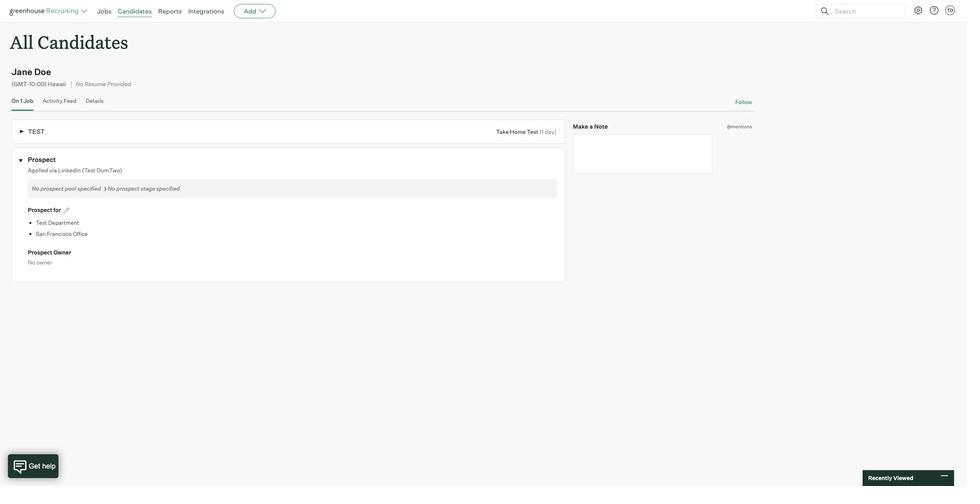 Task type: describe. For each thing, give the bounding box(es) containing it.
integrations link
[[188, 7, 224, 15]]

make a note
[[573, 123, 608, 130]]

on
[[12, 98, 19, 104]]

no for no prospect stage specified
[[108, 185, 115, 192]]

greenhouse recruiting image
[[10, 6, 81, 16]]

(gmt-10:00) hawaii
[[12, 81, 66, 88]]

on 1 job link
[[12, 98, 33, 109]]

1 vertical spatial candidates
[[37, 30, 128, 54]]

(test
[[82, 167, 95, 174]]

no inside prospect owner no owner
[[28, 259, 35, 266]]

san francisco office
[[36, 231, 88, 237]]

applied
[[28, 167, 48, 174]]

reports link
[[158, 7, 182, 15]]

follow
[[735, 99, 752, 106]]

0 vertical spatial candidates
[[118, 7, 152, 15]]

prospect for stage
[[116, 185, 139, 192]]

resume
[[84, 81, 106, 88]]

specified for no prospect stage specified
[[156, 185, 180, 192]]

job
[[23, 98, 33, 104]]

provided
[[107, 81, 131, 88]]

@mentions
[[727, 124, 752, 130]]

make
[[573, 123, 588, 130]]

san
[[36, 231, 46, 237]]

add button
[[234, 4, 276, 18]]

no for no resume provided
[[76, 81, 83, 88]]

details
[[86, 98, 104, 104]]

for
[[53, 207, 61, 214]]

test department
[[36, 220, 79, 226]]

activity feed
[[42, 98, 76, 104]]

owner
[[53, 249, 71, 256]]

no prospect pool specified
[[32, 185, 101, 192]]

hawaii
[[48, 81, 66, 88]]

td
[[947, 8, 953, 13]]

prospect for pool
[[40, 185, 64, 192]]

(1
[[539, 128, 544, 135]]

feed
[[64, 98, 76, 104]]

1
[[20, 98, 22, 104]]

prospect for prospect owner no owner
[[28, 249, 52, 256]]



Task type: vqa. For each thing, say whether or not it's contained in the screenshot.
San Francisco Office
yes



Task type: locate. For each thing, give the bounding box(es) containing it.
1 specified from the left
[[77, 185, 101, 192]]

prospect for prospect applied via linkedin (test dumtwo)
[[28, 156, 56, 164]]

no resume provided
[[76, 81, 131, 88]]

office
[[73, 231, 88, 237]]

stage
[[141, 185, 155, 192]]

jobs
[[97, 7, 112, 15]]

specified right 'stage'
[[156, 185, 180, 192]]

test up san
[[36, 220, 47, 226]]

prospect owner no owner
[[28, 249, 71, 266]]

via
[[49, 167, 57, 174]]

@mentions link
[[727, 123, 752, 131]]

take
[[496, 128, 509, 135]]

Search text field
[[833, 5, 897, 17]]

1 horizontal spatial test
[[527, 128, 538, 135]]

recently viewed
[[868, 475, 913, 482]]

test left (1
[[527, 128, 538, 135]]

prospect
[[28, 156, 56, 164], [28, 207, 52, 214], [28, 249, 52, 256]]

no for no prospect pool specified
[[32, 185, 39, 192]]

no down 'dumtwo)' on the top left of page
[[108, 185, 115, 192]]

1 horizontal spatial prospect
[[116, 185, 139, 192]]

no prospect stage specified
[[108, 185, 180, 192]]

integrations
[[188, 7, 224, 15]]

on 1 job
[[12, 98, 33, 104]]

follow link
[[735, 98, 752, 106]]

candidates link
[[118, 7, 152, 15]]

department
[[48, 220, 79, 226]]

linkedin
[[58, 167, 81, 174]]

prospect
[[40, 185, 64, 192], [116, 185, 139, 192]]

2 prospect from the top
[[28, 207, 52, 214]]

None text field
[[573, 135, 712, 174]]

details link
[[86, 98, 104, 109]]

no
[[76, 81, 83, 88], [32, 185, 39, 192], [108, 185, 115, 192], [28, 259, 35, 266]]

prospect applied via linkedin (test dumtwo)
[[28, 156, 122, 174]]

specified down (test
[[77, 185, 101, 192]]

1 vertical spatial test
[[36, 220, 47, 226]]

francisco
[[47, 231, 72, 237]]

activity feed link
[[42, 98, 76, 109]]

add
[[244, 7, 256, 15]]

take home test (1 day)
[[496, 128, 557, 135]]

1 horizontal spatial specified
[[156, 185, 180, 192]]

prospect up owner
[[28, 249, 52, 256]]

configure image
[[914, 6, 923, 15]]

all
[[10, 30, 33, 54]]

specified for no prospect pool specified
[[77, 185, 101, 192]]

viewed
[[893, 475, 913, 482]]

prospect down via
[[40, 185, 64, 192]]

(gmt-
[[12, 81, 29, 88]]

prospect for
[[28, 207, 62, 214]]

prospect inside prospect owner no owner
[[28, 249, 52, 256]]

home
[[510, 128, 526, 135]]

no left resume
[[76, 81, 83, 88]]

jane doe
[[12, 66, 51, 77]]

2 prospect from the left
[[116, 185, 139, 192]]

activity
[[42, 98, 62, 104]]

10:00)
[[29, 81, 47, 88]]

0 vertical spatial test
[[527, 128, 538, 135]]

test
[[28, 128, 45, 136]]

no left owner
[[28, 259, 35, 266]]

owner
[[36, 259, 52, 266]]

prospect left 'stage'
[[116, 185, 139, 192]]

0 horizontal spatial test
[[36, 220, 47, 226]]

2 specified from the left
[[156, 185, 180, 192]]

0 horizontal spatial specified
[[77, 185, 101, 192]]

0 horizontal spatial prospect
[[40, 185, 64, 192]]

prospect up applied
[[28, 156, 56, 164]]

jane
[[12, 66, 32, 77]]

prospect inside prospect applied via linkedin (test dumtwo)
[[28, 156, 56, 164]]

reports
[[158, 7, 182, 15]]

1 prospect from the left
[[40, 185, 64, 192]]

no down applied
[[32, 185, 39, 192]]

doe
[[34, 66, 51, 77]]

pool
[[65, 185, 76, 192]]

td button
[[944, 4, 956, 17]]

specified
[[77, 185, 101, 192], [156, 185, 180, 192]]

1 prospect from the top
[[28, 156, 56, 164]]

prospect left for
[[28, 207, 52, 214]]

day)
[[545, 128, 557, 135]]

dumtwo)
[[97, 167, 122, 174]]

candidates right jobs
[[118, 7, 152, 15]]

all candidates
[[10, 30, 128, 54]]

jobs link
[[97, 7, 112, 15]]

td button
[[945, 6, 955, 15]]

prospect for prospect for
[[28, 207, 52, 214]]

candidates
[[118, 7, 152, 15], [37, 30, 128, 54]]

recently
[[868, 475, 892, 482]]

2 vertical spatial prospect
[[28, 249, 52, 256]]

0 vertical spatial prospect
[[28, 156, 56, 164]]

3 prospect from the top
[[28, 249, 52, 256]]

a
[[590, 123, 593, 130]]

note
[[594, 123, 608, 130]]

candidates down jobs
[[37, 30, 128, 54]]

1 vertical spatial prospect
[[28, 207, 52, 214]]

test
[[527, 128, 538, 135], [36, 220, 47, 226]]



